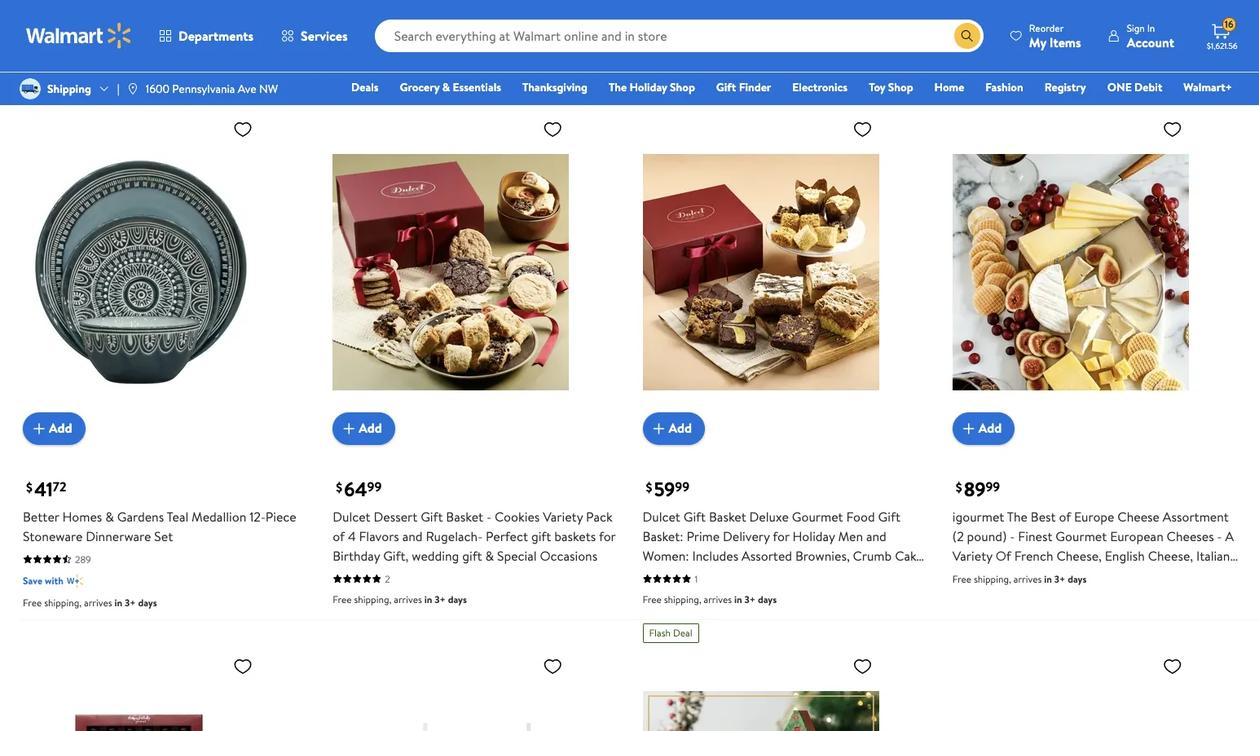 Task type: describe. For each thing, give the bounding box(es) containing it.
rugelach-
[[426, 527, 483, 545]]

in down my
[[1045, 55, 1053, 69]]

grocery & essentials link
[[393, 78, 509, 96]]

set for better homes & gardens teal medallion 12-piece stoneware dinnerware set
[[154, 527, 173, 545]]

assorted
[[742, 547, 793, 565]]

0 vertical spatial the
[[609, 79, 627, 95]]

prime
[[687, 527, 720, 545]]

better homes & gardens teal medallion 12-piece stoneware dinnerware set
[[23, 508, 297, 545]]

days down wedding
[[448, 593, 467, 606]]

days up 'grocery'
[[422, 58, 441, 72]]

save with free shipping, arrives in 2 days
[[643, 36, 771, 72]]

great
[[774, 566, 806, 584]]

in inside sign in account
[[1148, 21, 1156, 35]]

holiday inside dulcet gift basket deluxe gourmet food gift basket: prime delivery for holiday men and women: includes assorted brownies, crumb cakes rugelach, and muffins. great gift idea!
[[793, 527, 836, 545]]

gift,
[[383, 547, 409, 565]]

set for vahdam weekend in london tea gift set | luxury gift set
[[48, 10, 67, 28]]

igourmet the best of europe cheese assortment (2 pound) - finest gourmet european cheeses - a variety of french cheese, english cheese, italian cheese, and spanish cheese
[[953, 508, 1235, 584]]

luxury
[[270, 0, 308, 9]]

shipping, down 1
[[664, 593, 702, 606]]

thoughtfully gourmet, master hot sauce collection sampler set, gift set of 30 image
[[23, 650, 259, 731]]

days down walmart image
[[112, 58, 131, 72]]

stoneware
[[23, 527, 83, 545]]

shipping, down the of
[[974, 572, 1012, 586]]

sign in to add to favorites list, better homes & gardens teal medallion 12-piece stoneware dinnerware set image
[[233, 119, 253, 139]]

2 inside save with free shipping, arrives in 2 days
[[745, 58, 750, 72]]

add for 59
[[669, 420, 692, 437]]

days inside save with free shipping, arrives in 2 days
[[752, 58, 771, 72]]

free inside save with free shipping, arrives in 2 days
[[643, 58, 662, 72]]

with down stoneware
[[45, 574, 63, 588]]

free shipping, arrives in 3+ days down 19 on the top of the page
[[953, 55, 1087, 69]]

Walmart Site-Wide search field
[[375, 20, 984, 52]]

arrives down gift,
[[394, 593, 422, 606]]

crumb
[[853, 547, 892, 565]]

assortment
[[1164, 508, 1230, 526]]

0 vertical spatial set
[[243, 0, 261, 9]]

2 shop from the left
[[889, 79, 914, 95]]

walmart+ link
[[1177, 78, 1240, 96]]

41
[[34, 475, 53, 503]]

shipping, down '289' at the left bottom of page
[[44, 596, 82, 610]]

nw
[[259, 81, 278, 97]]

in down wedding
[[425, 593, 433, 606]]

1 horizontal spatial cheese,
[[1057, 547, 1102, 565]]

free shipping, arrives in 3+ days down 1
[[643, 593, 777, 606]]

add button for 59
[[643, 412, 705, 445]]

and right 1
[[701, 566, 722, 584]]

free down birthday
[[333, 593, 352, 606]]

shipping, inside save with free shipping, arrives in 2 days
[[664, 58, 702, 72]]

12-
[[250, 508, 266, 526]]

16
[[1225, 17, 1234, 31]]

better homes & gardens 16-piece carnaby scalloped porcelain dinnerware set, white image
[[333, 650, 569, 731]]

19
[[1005, 35, 1014, 49]]

add button for 89
[[953, 412, 1016, 445]]

free down rugelach,
[[643, 593, 662, 606]]

$ for 89
[[956, 479, 963, 497]]

pound)
[[968, 527, 1008, 545]]

and inside dulcet dessert gift basket -  cookies variety pack of 4 flavors and rugelach- perfect gift baskets for birthday gift, wedding gift & special occasions
[[403, 527, 423, 545]]

$1,621.56
[[1208, 40, 1238, 51]]

save left walmart plus icon
[[333, 36, 353, 50]]

in down muffins.
[[735, 593, 743, 606]]

spanish
[[1025, 566, 1067, 584]]

gift finder link
[[709, 78, 779, 96]]

shipping, arrives in 2 days for first walmart plus image from the top of the page
[[23, 58, 131, 72]]

delivery
[[723, 527, 770, 545]]

dulcet dessert gift basket -  cookies variety pack of 4 flavors and rugelach- perfect gift baskets for birthday gift, wedding gift & special occasions
[[333, 508, 616, 565]]

muffins.
[[725, 566, 770, 584]]

european
[[1111, 527, 1164, 545]]

home
[[935, 79, 965, 95]]

& inside dulcet dessert gift basket -  cookies variety pack of 4 flavors and rugelach- perfect gift baskets for birthday gift, wedding gift & special occasions
[[486, 547, 494, 565]]

vahdam weekend in london tea gift set | luxury gift set
[[23, 0, 308, 28]]

walmart plus image
[[377, 36, 393, 52]]

pack
[[586, 508, 613, 526]]

and inside igourmet the best of europe cheese assortment (2 pound) - finest gourmet european cheeses - a variety of french cheese, english cheese, italian cheese, and spanish cheese
[[1001, 566, 1022, 584]]

- inside dulcet dessert gift basket -  cookies variety pack of 4 flavors and rugelach- perfect gift baskets for birthday gift, wedding gift & special occasions
[[487, 508, 492, 526]]

french
[[1015, 547, 1054, 565]]

save down vahdam
[[23, 36, 42, 50]]

rugelach,
[[643, 566, 698, 584]]

the holiday shop
[[609, 79, 695, 95]]

registry link
[[1038, 78, 1094, 96]]

deals
[[352, 79, 379, 95]]

london
[[151, 0, 193, 9]]

of inside dulcet dessert gift basket -  cookies variety pack of 4 flavors and rugelach- perfect gift baskets for birthday gift, wedding gift & special occasions
[[333, 527, 345, 545]]

one debit link
[[1101, 78, 1170, 96]]

2 down walmart image
[[105, 58, 110, 72]]

medallion
[[192, 508, 247, 526]]

1
[[695, 572, 698, 586]]

$ 41 72
[[26, 475, 66, 503]]

gourmet inside igourmet the best of europe cheese assortment (2 pound) - finest gourmet european cheeses - a variety of french cheese, english cheese, italian cheese, and spanish cheese
[[1056, 527, 1108, 545]]

italian
[[1197, 547, 1231, 565]]

with left walmart plus icon
[[355, 36, 374, 50]]

in inside vahdam weekend in london tea gift set | luxury gift set
[[137, 0, 147, 9]]

piece
[[266, 508, 297, 526]]

2 walmart plus image from the top
[[67, 573, 83, 589]]

one
[[1108, 79, 1133, 95]]

english
[[1106, 547, 1146, 565]]

fashion link
[[979, 78, 1031, 96]]

igourmet
[[953, 508, 1005, 526]]

126
[[385, 15, 399, 29]]

free down stoneware
[[23, 596, 42, 610]]

72
[[53, 478, 66, 496]]

finest
[[1019, 527, 1053, 545]]

add button for 41
[[23, 412, 85, 445]]

flavors
[[359, 527, 399, 545]]

64
[[344, 475, 367, 503]]

sign in to add to favorites list, thoughtfully gourmet, master hot sauce collection sampler set, gift set of 30 image
[[233, 656, 253, 677]]

2 horizontal spatial cheese,
[[1149, 547, 1194, 565]]

free shipping, arrives in 3+ days down french
[[953, 572, 1087, 586]]

save down stoneware
[[23, 574, 42, 588]]

services button
[[268, 16, 362, 55]]

arrives down '289' at the left bottom of page
[[84, 596, 112, 610]]

99 for 64
[[367, 478, 382, 496]]

4
[[348, 527, 356, 545]]

59
[[654, 475, 675, 503]]

gift up prime
[[684, 508, 706, 526]]

toy shop
[[869, 79, 914, 95]]

homes
[[62, 508, 102, 526]]

2 shipping, from the left
[[333, 58, 372, 72]]

99 for 59
[[675, 478, 690, 496]]

basket inside dulcet gift basket deluxe gourmet food gift basket: prime delivery for holiday men and women: includes assorted brownies, crumb cakes rugelach, and muffins. great gift idea!
[[709, 508, 747, 526]]

add to cart image for 41
[[29, 419, 49, 438]]

with inside save with free shipping, arrives in 2 days
[[665, 36, 684, 50]]

free down the search icon
[[953, 55, 972, 69]]

gift right food
[[879, 508, 901, 526]]

men
[[839, 527, 864, 545]]

brownies,
[[796, 547, 850, 565]]

shipping
[[47, 81, 91, 97]]

dinnerware
[[86, 527, 151, 545]]

toy shop link
[[862, 78, 921, 96]]

registry
[[1045, 79, 1087, 95]]

| inside vahdam weekend in london tea gift set | luxury gift set
[[264, 0, 267, 9]]

thanksgiving
[[523, 79, 588, 95]]

special
[[497, 547, 537, 565]]

vahdam christmas- 3 tea gift set, holiday gift and christmas gift image
[[643, 650, 879, 731]]

departments button
[[145, 16, 268, 55]]

289
[[75, 553, 91, 566]]

save with for 1st walmart plus image from the bottom
[[23, 574, 63, 588]]

cookies
[[495, 508, 540, 526]]

idea!
[[832, 566, 859, 584]]

my
[[1030, 33, 1047, 51]]

cakes
[[896, 547, 929, 565]]

dulcet gift basket deluxe gourmet food gift basket: prime delivery for holiday men and women: includes assorted brownies, crumb cakes rugelach, and muffins. great gift idea!
[[643, 508, 929, 584]]

variety inside dulcet dessert gift basket -  cookies variety pack of 4 flavors and rugelach- perfect gift baskets for birthday gift, wedding gift & special occasions
[[543, 508, 583, 526]]

add for 64
[[359, 420, 382, 437]]

grocery
[[400, 79, 440, 95]]

account
[[1128, 33, 1175, 51]]

& inside 'better homes & gardens teal medallion 12-piece stoneware dinnerware set'
[[105, 508, 114, 526]]

save with for first walmart plus image from the top of the page
[[23, 36, 63, 50]]

pennsylvania
[[172, 81, 235, 97]]

1 vertical spatial cheese
[[1071, 566, 1113, 584]]

electronics link
[[786, 78, 856, 96]]

$ for 64
[[336, 479, 343, 497]]

days down dinnerware
[[138, 596, 157, 610]]

teal
[[167, 508, 189, 526]]



Task type: vqa. For each thing, say whether or not it's contained in the screenshot.
Dulcet Gift Basket Deluxe Gourmet Food Gift Basket: Prime Delivery for Holiday Men and Women: Includes Assorted Brownies, Crumb Cakes Rugelach, and Muffins. Great gift idea!
yes



Task type: locate. For each thing, give the bounding box(es) containing it.
departments
[[179, 27, 254, 45]]

2 add to cart image from the left
[[339, 419, 359, 438]]

1 horizontal spatial add to cart image
[[960, 419, 979, 438]]

1 horizontal spatial the
[[1008, 508, 1028, 526]]

1 horizontal spatial shipping,
[[333, 58, 372, 72]]

fashion
[[986, 79, 1024, 95]]

0 horizontal spatial -
[[487, 508, 492, 526]]

set left the luxury
[[243, 0, 261, 9]]

0 vertical spatial &
[[443, 79, 450, 95]]

1 horizontal spatial -
[[1011, 527, 1016, 545]]

1 vertical spatial &
[[105, 508, 114, 526]]

0 horizontal spatial add to cart image
[[650, 419, 669, 438]]

sign in to add to favorites list, igourmet the best of europe cheese assortment (2 pound) - finest gourmet european cheeses - a variety of french cheese, english cheese, italian cheese, and spanish cheese image
[[1163, 119, 1183, 139]]

in up 'grocery'
[[404, 58, 412, 72]]

&
[[443, 79, 450, 95], [105, 508, 114, 526], [486, 547, 494, 565]]

shipping, down walmart site-wide search box
[[664, 58, 702, 72]]

& down perfect
[[486, 547, 494, 565]]

gift inside gift finder link
[[717, 79, 737, 95]]

variety inside igourmet the best of europe cheese assortment (2 pound) - finest gourmet european cheeses - a variety of french cheese, english cheese, italian cheese, and spanish cheese
[[953, 547, 993, 565]]

thanksgiving link
[[515, 78, 595, 96]]

save with
[[23, 36, 63, 50], [333, 36, 374, 50], [23, 574, 63, 588]]

toy
[[869, 79, 886, 95]]

gift down rugelach-
[[463, 547, 483, 565]]

99 up dessert
[[367, 478, 382, 496]]

99 up igourmet
[[986, 478, 1001, 496]]

1 vertical spatial in
[[1148, 21, 1156, 35]]

1 99 from the left
[[367, 478, 382, 496]]

0 horizontal spatial &
[[105, 508, 114, 526]]

2 add to cart image from the left
[[960, 419, 979, 438]]

vahdam
[[23, 0, 79, 9]]

shop down save with free shipping, arrives in 2 days
[[670, 79, 695, 95]]

of right best
[[1060, 508, 1072, 526]]

dulcet dessert gift basket -  cookies variety pack of 4 flavors and rugelach- perfect gift baskets for birthday gift, wedding gift & special occasions image
[[333, 112, 569, 432]]

0 horizontal spatial the
[[609, 79, 627, 95]]

arrives down french
[[1014, 572, 1042, 586]]

2 basket from the left
[[709, 508, 747, 526]]

gourmet
[[792, 508, 844, 526], [1056, 527, 1108, 545]]

add to cart image
[[29, 419, 49, 438], [339, 419, 359, 438]]

99 for 89
[[986, 478, 1001, 496]]

$ left 89
[[956, 479, 963, 497]]

home link
[[928, 78, 972, 96]]

2 horizontal spatial 99
[[986, 478, 1001, 496]]

shipping,
[[974, 55, 1012, 69], [664, 58, 702, 72], [974, 572, 1012, 586], [354, 593, 392, 606], [664, 593, 702, 606], [44, 596, 82, 610]]

Search search field
[[375, 20, 984, 52]]

0 horizontal spatial in
[[137, 0, 147, 9]]

$ 64 99
[[336, 475, 382, 503]]

0 horizontal spatial gourmet
[[792, 508, 844, 526]]

0 vertical spatial cheese
[[1118, 508, 1160, 526]]

| left 1600
[[117, 81, 120, 97]]

arrives inside save with free shipping, arrives in 2 days
[[704, 58, 732, 72]]

reorder my items
[[1030, 21, 1082, 51]]

holiday down search "search field"
[[630, 79, 668, 95]]

electronics
[[793, 79, 848, 95]]

1 horizontal spatial for
[[773, 527, 790, 545]]

dulcet up the "4"
[[333, 508, 371, 526]]

$ for 41
[[26, 479, 33, 497]]

2 vertical spatial &
[[486, 547, 494, 565]]

sign in to add to favorites list, dulcet dessert gift basket -  cookies variety pack of 4 flavors and rugelach- perfect gift baskets for birthday gift, wedding gift & special occasions image
[[543, 119, 563, 139]]

4 add button from the left
[[953, 412, 1016, 445]]

set inside 'better homes & gardens teal medallion 12-piece stoneware dinnerware set'
[[154, 527, 173, 545]]

europe
[[1075, 508, 1115, 526]]

2 dulcet from the left
[[643, 508, 681, 526]]

add to cart image for 89
[[960, 419, 979, 438]]

 image for 1600 pennsylvania ave nw
[[126, 82, 139, 95]]

add button up $ 59 99
[[643, 412, 705, 445]]

99
[[367, 478, 382, 496], [675, 478, 690, 496], [986, 478, 1001, 496]]

0 vertical spatial |
[[264, 0, 267, 9]]

1 vertical spatial the
[[1008, 508, 1028, 526]]

women:
[[643, 547, 690, 565]]

2 $ from the left
[[336, 479, 343, 497]]

in down french
[[1045, 572, 1053, 586]]

arrives down walmart plus icon
[[374, 58, 402, 72]]

0 horizontal spatial holiday
[[630, 79, 668, 95]]

0 horizontal spatial shop
[[670, 79, 695, 95]]

1 horizontal spatial  image
[[126, 82, 139, 95]]

0 horizontal spatial cheese,
[[953, 566, 998, 584]]

cheeses
[[1167, 527, 1215, 545]]

0 horizontal spatial 99
[[367, 478, 382, 496]]

1 horizontal spatial add to cart image
[[339, 419, 359, 438]]

shipping, up deals link
[[333, 58, 372, 72]]

$
[[26, 479, 33, 497], [336, 479, 343, 497], [646, 479, 653, 497], [956, 479, 963, 497]]

|
[[264, 0, 267, 9], [117, 81, 120, 97]]

gift down the 'brownies,'
[[809, 566, 829, 584]]

save inside save with free shipping, arrives in 2 days
[[643, 36, 663, 50]]

0 vertical spatial gift
[[532, 527, 552, 545]]

$ inside $ 89 99
[[956, 479, 963, 497]]

add up $ 59 99
[[669, 420, 692, 437]]

dulcet gift basket deluxe gourmet food gift basket: prime delivery for holiday men and women: includes assorted brownies, crumb cakes rugelach, and muffins. great gift idea! image
[[643, 112, 879, 432]]

1 horizontal spatial in
[[1148, 21, 1156, 35]]

for inside dulcet dessert gift basket -  cookies variety pack of 4 flavors and rugelach- perfect gift baskets for birthday gift, wedding gift & special occasions
[[599, 527, 616, 545]]

3+
[[1055, 55, 1066, 69], [1055, 572, 1066, 586], [435, 593, 446, 606], [745, 593, 756, 606], [125, 596, 136, 610]]

in left london
[[137, 0, 147, 9]]

sign in to add to favorites list, dulcet gift basket deluxe gourmet food gift basket: prime delivery for holiday men and women: includes assorted brownies, crumb cakes rugelach, and muffins. great gift idea! image
[[853, 119, 873, 139]]

3 $ from the left
[[646, 479, 653, 497]]

4 $ from the left
[[956, 479, 963, 497]]

shop right toy
[[889, 79, 914, 95]]

free up 'the holiday shop' link
[[643, 58, 662, 72]]

89
[[964, 475, 986, 503]]

gift inside dulcet gift basket deluxe gourmet food gift basket: prime delivery for holiday men and women: includes assorted brownies, crumb cakes rugelach, and muffins. great gift idea!
[[809, 566, 829, 584]]

gift down vahdam
[[23, 10, 45, 28]]

deals link
[[344, 78, 386, 96]]

shipping, arrives in 2 days up the "shipping"
[[23, 58, 131, 72]]

$ 89 99
[[956, 475, 1001, 503]]

1 basket from the left
[[446, 508, 484, 526]]

best
[[1031, 508, 1057, 526]]

food
[[847, 508, 876, 526]]

a
[[1226, 527, 1235, 545]]

add for 41
[[49, 420, 72, 437]]

- up perfect
[[487, 508, 492, 526]]

save with down stoneware
[[23, 574, 63, 588]]

days right spanish
[[1068, 572, 1087, 586]]

0 horizontal spatial cheese
[[1071, 566, 1113, 584]]

one debit
[[1108, 79, 1163, 95]]

gift inside dulcet dessert gift basket -  cookies variety pack of 4 flavors and rugelach- perfect gift baskets for birthday gift, wedding gift & special occasions
[[421, 508, 443, 526]]

1 add from the left
[[49, 420, 72, 437]]

of inside igourmet the best of europe cheese assortment (2 pound) - finest gourmet european cheeses - a variety of french cheese, english cheese, italian cheese, and spanish cheese
[[1060, 508, 1072, 526]]

days down items
[[1068, 55, 1087, 69]]

& right 'grocery'
[[443, 79, 450, 95]]

for down deluxe
[[773, 527, 790, 545]]

wedding
[[412, 547, 459, 565]]

birthday
[[333, 547, 380, 565]]

free down (2
[[953, 572, 972, 586]]

gift right tea on the left of page
[[217, 0, 239, 9]]

basket:
[[643, 527, 684, 545]]

dulcet up the basket:
[[643, 508, 681, 526]]

shipping, arrives in 2 days for walmart plus icon
[[333, 58, 441, 72]]

1 add button from the left
[[23, 412, 85, 445]]

$ 59 99
[[646, 475, 690, 503]]

add to cart image for 59
[[650, 419, 669, 438]]

basket up delivery
[[709, 508, 747, 526]]

1 shipping, arrives in 2 days from the left
[[23, 58, 131, 72]]

1 vertical spatial gourmet
[[1056, 527, 1108, 545]]

days up finder
[[752, 58, 771, 72]]

| left the luxury
[[264, 0, 267, 9]]

add to cart image up 41
[[29, 419, 49, 438]]

2 add from the left
[[359, 420, 382, 437]]

0 horizontal spatial add to cart image
[[29, 419, 49, 438]]

days down muffins.
[[758, 593, 777, 606]]

1 horizontal spatial dulcet
[[643, 508, 681, 526]]

gift finder
[[717, 79, 772, 95]]

1 vertical spatial of
[[333, 527, 345, 545]]

 image left 1600
[[126, 82, 139, 95]]

dulcet for 64
[[333, 508, 371, 526]]

igourmet the best of europe cheese assortment (2 pound) - finest gourmet european cheeses - a variety of french cheese, english cheese, italian cheese, and spanish cheese image
[[953, 112, 1190, 432]]

2 vertical spatial set
[[154, 527, 173, 545]]

with up the holiday shop
[[665, 36, 684, 50]]

0 horizontal spatial basket
[[446, 508, 484, 526]]

1 horizontal spatial shipping, arrives in 2 days
[[333, 58, 441, 72]]

save with for walmart plus icon
[[333, 36, 374, 50]]

add button up $ 64 99
[[333, 412, 395, 445]]

tea
[[195, 0, 214, 9]]

add to cart image up 64
[[339, 419, 359, 438]]

occasions
[[540, 547, 598, 565]]

and
[[403, 527, 423, 545], [867, 527, 887, 545], [701, 566, 722, 584], [1001, 566, 1022, 584]]

for inside dulcet gift basket deluxe gourmet food gift basket: prime delivery for holiday men and women: includes assorted brownies, crumb cakes rugelach, and muffins. great gift idea!
[[773, 527, 790, 545]]

deluxe
[[750, 508, 789, 526]]

the inside igourmet the best of europe cheese assortment (2 pound) - finest gourmet european cheeses - a variety of french cheese, english cheese, italian cheese, and spanish cheese
[[1008, 508, 1028, 526]]

free shipping, arrives in 3+ days down '289' at the left bottom of page
[[23, 596, 157, 610]]

2 shipping, arrives in 2 days from the left
[[333, 58, 441, 72]]

3 add from the left
[[669, 420, 692, 437]]

 image for shipping
[[20, 78, 41, 99]]

deal
[[673, 626, 693, 640]]

cheese down english
[[1071, 566, 1113, 584]]

essentials
[[453, 79, 502, 95]]

1 horizontal spatial variety
[[953, 547, 993, 565]]

1 vertical spatial gift
[[463, 547, 483, 565]]

1 vertical spatial walmart plus image
[[67, 573, 83, 589]]

2
[[105, 58, 110, 72], [415, 58, 420, 72], [745, 58, 750, 72], [385, 572, 390, 586]]

flash deal
[[650, 626, 693, 640]]

1600 pennsylvania ave nw
[[146, 81, 278, 97]]

sign in to add to favorites list, better homes & gardens 16-piece carnaby scalloped porcelain dinnerware set, white image
[[543, 656, 563, 677]]

$ inside $ 59 99
[[646, 479, 653, 497]]

0 vertical spatial holiday
[[630, 79, 668, 95]]

in right sign
[[1148, 21, 1156, 35]]

0 vertical spatial variety
[[543, 508, 583, 526]]

& up dinnerware
[[105, 508, 114, 526]]

walmart image
[[26, 23, 132, 49]]

free shipping, arrives in 3+ days down gift,
[[333, 593, 467, 606]]

flash
[[650, 626, 671, 640]]

1 horizontal spatial gourmet
[[1056, 527, 1108, 545]]

$ inside $ 64 99
[[336, 479, 343, 497]]

3 add button from the left
[[643, 412, 705, 445]]

0 horizontal spatial  image
[[20, 78, 41, 99]]

items
[[1050, 33, 1082, 51]]

holiday up the 'brownies,'
[[793, 527, 836, 545]]

arrives down muffins.
[[704, 593, 732, 606]]

3 99 from the left
[[986, 478, 1001, 496]]

add button up 72
[[23, 412, 85, 445]]

for down pack
[[599, 527, 616, 545]]

0 horizontal spatial shipping,
[[23, 58, 61, 72]]

dessert
[[374, 508, 418, 526]]

(2
[[953, 527, 965, 545]]

2 vertical spatial gift
[[809, 566, 829, 584]]

sign
[[1128, 21, 1146, 35]]

in up gift finder
[[735, 58, 743, 72]]

add to cart image
[[650, 419, 669, 438], [960, 419, 979, 438]]

dulcet for 59
[[643, 508, 681, 526]]

add button for 64
[[333, 412, 395, 445]]

1 shop from the left
[[670, 79, 695, 95]]

1 vertical spatial |
[[117, 81, 120, 97]]

dulcet inside dulcet dessert gift basket -  cookies variety pack of 4 flavors and rugelach- perfect gift baskets for birthday gift, wedding gift & special occasions
[[333, 508, 371, 526]]

99 inside $ 89 99
[[986, 478, 1001, 496]]

basket
[[446, 508, 484, 526], [709, 508, 747, 526]]

better
[[23, 508, 59, 526]]

2 up gift finder
[[745, 58, 750, 72]]

1 vertical spatial holiday
[[793, 527, 836, 545]]

variety down (2
[[953, 547, 993, 565]]

0 vertical spatial walmart plus image
[[67, 36, 83, 52]]

99 inside $ 59 99
[[675, 478, 690, 496]]

2 for from the left
[[773, 527, 790, 545]]

4 add from the left
[[979, 420, 1002, 437]]

1 shipping, from the left
[[23, 58, 61, 72]]

add up $ 64 99
[[359, 420, 382, 437]]

save with down vahdam
[[23, 36, 63, 50]]

99 inside $ 64 99
[[367, 478, 382, 496]]

1 add to cart image from the left
[[650, 419, 669, 438]]

cheese
[[1118, 508, 1160, 526], [1071, 566, 1113, 584]]

includes
[[693, 547, 739, 565]]

in inside save with free shipping, arrives in 2 days
[[735, 58, 743, 72]]

0 horizontal spatial of
[[333, 527, 345, 545]]

0 vertical spatial in
[[137, 0, 147, 9]]

1 horizontal spatial |
[[264, 0, 267, 9]]

sign in to add to favorites list, the good hurt fuego: a hot sauce gift set for hot sauce lovers, set of 7 image
[[1163, 656, 1183, 677]]

 image
[[20, 78, 41, 99], [126, 82, 139, 95]]

with down vahdam
[[45, 36, 63, 50]]

2 horizontal spatial -
[[1218, 527, 1223, 545]]

dulcet inside dulcet gift basket deluxe gourmet food gift basket: prime delivery for holiday men and women: includes assorted brownies, crumb cakes rugelach, and muffins. great gift idea!
[[643, 508, 681, 526]]

0 vertical spatial of
[[1060, 508, 1072, 526]]

in down walmart image
[[94, 58, 102, 72]]

add for 89
[[979, 420, 1002, 437]]

0 vertical spatial gourmet
[[792, 508, 844, 526]]

1 horizontal spatial of
[[1060, 508, 1072, 526]]

1 horizontal spatial cheese
[[1118, 508, 1160, 526]]

basket up rugelach-
[[446, 508, 484, 526]]

gift down cookies
[[532, 527, 552, 545]]

basket inside dulcet dessert gift basket -  cookies variety pack of 4 flavors and rugelach- perfect gift baskets for birthday gift, wedding gift & special occasions
[[446, 508, 484, 526]]

1 vertical spatial set
[[48, 10, 67, 28]]

- left the a at the bottom right of the page
[[1218, 527, 1223, 545]]

in down dinnerware
[[115, 596, 122, 610]]

2 add button from the left
[[333, 412, 395, 445]]

arrives up the "shipping"
[[64, 58, 92, 72]]

1 add to cart image from the left
[[29, 419, 49, 438]]

ave
[[238, 81, 257, 97]]

set down teal
[[154, 527, 173, 545]]

for
[[599, 527, 616, 545], [773, 527, 790, 545]]

2 99 from the left
[[675, 478, 690, 496]]

arrives down my
[[1014, 55, 1042, 69]]

dulcet
[[333, 508, 371, 526], [643, 508, 681, 526]]

walmart+
[[1184, 79, 1233, 95]]

and up crumb
[[867, 527, 887, 545]]

$ inside "$ 41 72"
[[26, 479, 33, 497]]

0 horizontal spatial |
[[117, 81, 120, 97]]

search icon image
[[961, 29, 974, 42]]

set
[[243, 0, 261, 9], [48, 10, 67, 28], [154, 527, 173, 545]]

0 horizontal spatial for
[[599, 527, 616, 545]]

0 horizontal spatial set
[[48, 10, 67, 28]]

1 dulcet from the left
[[333, 508, 371, 526]]

cheese, down cheeses
[[1149, 547, 1194, 565]]

free shipping, arrives in 3+ days
[[953, 55, 1087, 69], [953, 572, 1087, 586], [333, 593, 467, 606], [643, 593, 777, 606], [23, 596, 157, 610]]

0 horizontal spatial gift
[[463, 547, 483, 565]]

1 horizontal spatial basket
[[709, 508, 747, 526]]

1 for from the left
[[599, 527, 616, 545]]

add to cart image for 64
[[339, 419, 359, 438]]

of
[[1060, 508, 1072, 526], [333, 527, 345, 545]]

walmart plus image
[[67, 36, 83, 52], [67, 573, 83, 589]]

holiday
[[630, 79, 668, 95], [793, 527, 836, 545]]

variety up baskets
[[543, 508, 583, 526]]

1 horizontal spatial holiday
[[793, 527, 836, 545]]

2 horizontal spatial gift
[[809, 566, 829, 584]]

0 horizontal spatial variety
[[543, 508, 583, 526]]

1 horizontal spatial gift
[[532, 527, 552, 545]]

add button up $ 89 99
[[953, 412, 1016, 445]]

1 horizontal spatial set
[[154, 527, 173, 545]]

2 horizontal spatial set
[[243, 0, 261, 9]]

better homes & gardens teal medallion 12-piece stoneware dinnerware set image
[[23, 112, 259, 432]]

1 walmart plus image from the top
[[67, 36, 83, 52]]

2 down gift,
[[385, 572, 390, 586]]

1 $ from the left
[[26, 479, 33, 497]]

gift left finder
[[717, 79, 737, 95]]

cheese,
[[1057, 547, 1102, 565], [1149, 547, 1194, 565], [953, 566, 998, 584]]

1 horizontal spatial &
[[443, 79, 450, 95]]

shipping, down 19 on the top of the page
[[974, 55, 1012, 69]]

0 horizontal spatial dulcet
[[333, 508, 371, 526]]

$ for 59
[[646, 479, 653, 497]]

1 horizontal spatial shop
[[889, 79, 914, 95]]

the good hurt fuego: a hot sauce gift set for hot sauce lovers, set of 7 image
[[953, 650, 1190, 731]]

1 vertical spatial variety
[[953, 547, 993, 565]]

gift
[[217, 0, 239, 9], [23, 10, 45, 28], [717, 79, 737, 95], [421, 508, 443, 526], [684, 508, 706, 526], [879, 508, 901, 526]]

1 horizontal spatial 99
[[675, 478, 690, 496]]

gift up rugelach-
[[421, 508, 443, 526]]

shipping, down birthday
[[354, 593, 392, 606]]

sign in to add to favorites list, vahdam christmas- 3 tea gift set, holiday gift and christmas gift image
[[853, 656, 873, 677]]

gourmet inside dulcet gift basket deluxe gourmet food gift basket: prime delivery for holiday men and women: includes assorted brownies, crumb cakes rugelach, and muffins. great gift idea!
[[792, 508, 844, 526]]

2 up 'grocery'
[[415, 58, 420, 72]]

cheese up european
[[1118, 508, 1160, 526]]

$ left 41
[[26, 479, 33, 497]]

perfect
[[486, 527, 528, 545]]

the right thanksgiving link
[[609, 79, 627, 95]]

$ left 64
[[336, 479, 343, 497]]

shipping, up the "shipping"
[[23, 58, 61, 72]]

2 horizontal spatial &
[[486, 547, 494, 565]]

gardens
[[117, 508, 164, 526]]

add up 72
[[49, 420, 72, 437]]

save with left walmart plus icon
[[333, 36, 374, 50]]

0 horizontal spatial shipping, arrives in 2 days
[[23, 58, 131, 72]]



